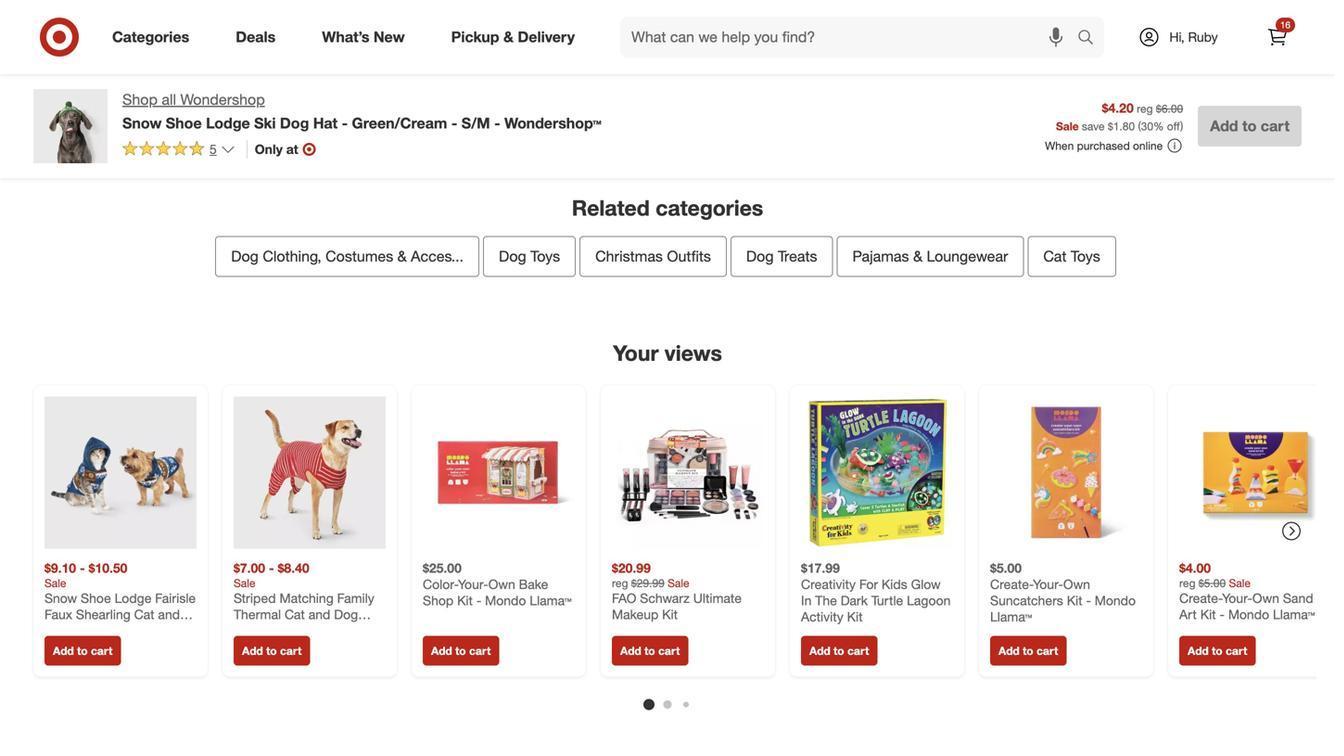 Task type: locate. For each thing, give the bounding box(es) containing it.
2 deliver from the left
[[442, 69, 479, 83]]

save
[[1082, 119, 1105, 133]]

$5.60 sale for add
[[1036, 14, 1068, 46]]

dog right acces...
[[499, 247, 527, 265]]

cart for the add to cart button below the 'search'
[[1060, 69, 1082, 83]]

create-your-own sand art kit - mondo llama™ image
[[1180, 396, 1332, 548]]

add to cart for the add to cart button below the 'search'
[[1022, 69, 1082, 83]]

add to cart button
[[1014, 61, 1090, 91], [1199, 106, 1302, 147], [45, 636, 121, 665], [234, 636, 310, 665], [423, 636, 499, 665], [612, 636, 689, 665], [801, 636, 878, 665], [991, 636, 1067, 665], [1180, 636, 1256, 665]]

0 horizontal spatial $7.00
[[234, 560, 265, 576]]

0 horizontal spatial shop
[[122, 90, 158, 109]]

toys left christmas
[[531, 247, 560, 265]]

& right pajamas
[[914, 247, 923, 265]]

to down activity
[[834, 644, 845, 657]]

llama™ inside $5.00 create-your-own suncatchers kit - mondo llama™
[[991, 608, 1033, 625]]

deliver up all
[[149, 69, 186, 83]]

0 horizontal spatial $5.60
[[157, 14, 188, 30]]

cat
[[1044, 247, 1067, 265]]

1 horizontal spatial own
[[1064, 576, 1091, 592]]

own left sand
[[1253, 590, 1280, 606]]

makeup
[[612, 606, 659, 622]]

creativity
[[801, 576, 856, 592]]

2 horizontal spatial your-
[[1223, 590, 1253, 606]]

create- down $4.00
[[1180, 590, 1223, 606]]

5 link
[[122, 140, 235, 161]]

shop all wondershop snow shoe lodge ski dog hat - green/cream - s/m - wondershop™
[[122, 90, 602, 132]]

dog left clothing,
[[231, 247, 259, 265]]

2 horizontal spatial $5.60 sale
[[1036, 14, 1068, 46]]

pickup
[[451, 28, 500, 46]]

0 vertical spatial $7.00
[[450, 14, 482, 30]]

toys for cat toys
[[1071, 247, 1101, 265]]

& right pickup
[[504, 28, 514, 46]]

mondo left sand
[[1229, 606, 1270, 622]]

2 toys from the left
[[1071, 247, 1101, 265]]

to for the add to cart button corresponding to create-your-own suncatchers kit - mondo llama™ image
[[1023, 644, 1034, 657]]

add to cart button for striped matching family thermal cat and dog pajamas - wondershop™ - white/red image
[[234, 636, 310, 665]]

add to cart down art
[[1188, 644, 1248, 657]]

add to cart down activity
[[810, 644, 870, 657]]

mondo right color-
[[485, 592, 526, 608]]

to for the add to cart button related to striped matching family thermal cat and dog pajamas - wondershop™ - white/red image
[[266, 644, 277, 657]]

it down pickup
[[482, 69, 489, 83]]

1 horizontal spatial deliver
[[442, 69, 479, 83]]

sale inside $7.00 sale
[[453, 30, 478, 46]]

cart down makeup
[[659, 644, 680, 657]]

cart for the add to cart button associated with color-your-own bake shop kit - mondo llama™ image on the left of the page
[[469, 644, 491, 657]]

creativity for kids glow in the dark turtle lagoon activity kit image
[[801, 396, 954, 548]]

1 horizontal spatial &
[[504, 28, 514, 46]]

to
[[1046, 69, 1057, 83], [1243, 117, 1257, 135], [77, 644, 88, 657], [266, 644, 277, 657], [456, 644, 466, 657], [645, 644, 655, 657], [834, 644, 845, 657], [1023, 644, 1034, 657], [1213, 644, 1223, 657]]

add to cart for the add to cart button for create-your-own sand art kit - mondo llama™ image
[[1188, 644, 1248, 657]]

2 horizontal spatial &
[[914, 247, 923, 265]]

treats
[[778, 247, 818, 265]]

sale inside $9.10 - $10.50 sale
[[45, 576, 66, 590]]

add to cart button down art
[[1180, 636, 1256, 665]]

all
[[162, 90, 176, 109]]

0 horizontal spatial create-
[[991, 576, 1033, 592]]

1 deliver from the left
[[149, 69, 186, 83]]

$5.60 sale up check stores
[[743, 14, 775, 46]]

deliver it button for $5.60 sale
[[141, 61, 204, 91]]

0 horizontal spatial your-
[[458, 576, 489, 592]]

0 horizontal spatial $5.00
[[991, 560, 1022, 576]]

to right )
[[1243, 117, 1257, 135]]

1 horizontal spatial toys
[[1071, 247, 1101, 265]]

kit inside $4.00 reg $5.00 sale create-your-own sand art kit - mondo llama™
[[1201, 606, 1217, 622]]

check stores button
[[717, 61, 800, 91]]

cart down 16 link
[[1261, 117, 1290, 135]]

1 horizontal spatial deliver it button
[[434, 61, 497, 91]]

kit right suncatchers
[[1067, 592, 1083, 608]]

deliver it button down pickup
[[434, 61, 497, 91]]

own inside $5.00 create-your-own suncatchers kit - mondo llama™
[[1064, 576, 1091, 592]]

$4.00
[[1180, 560, 1212, 576]]

your-
[[458, 576, 489, 592], [1033, 576, 1064, 592], [1223, 590, 1253, 606]]

off
[[1168, 119, 1181, 133]]

1 horizontal spatial it
[[482, 69, 489, 83]]

dog left treats
[[747, 247, 774, 265]]

reg left '$29.99'
[[612, 576, 628, 590]]

$5.60 sale up all
[[157, 14, 188, 46]]

cart down $9.10 - $10.50 sale
[[91, 644, 113, 657]]

sale right $4.00
[[1230, 576, 1251, 590]]

cart down $4.00 reg $5.00 sale create-your-own sand art kit - mondo llama™
[[1226, 644, 1248, 657]]

sale up check stores
[[746, 30, 772, 46]]

1 $5.60 from the left
[[157, 14, 188, 30]]

- left $8.40
[[269, 560, 274, 576]]

shop down $25.00 on the bottom left
[[423, 592, 454, 608]]

views
[[665, 340, 722, 366]]

your- inside $25.00 color-your-own bake shop kit - mondo llama™
[[458, 576, 489, 592]]

it up wondershop
[[189, 69, 196, 83]]

add to cart down $9.10 - $10.50 sale
[[53, 644, 113, 657]]

add to cart button down color-
[[423, 636, 499, 665]]

cart down dark
[[848, 644, 870, 657]]

add to cart down search button
[[1022, 69, 1082, 83]]

deliver it up all
[[149, 69, 196, 83]]

0 horizontal spatial own
[[489, 576, 516, 592]]

outfits
[[667, 247, 711, 265]]

dark
[[841, 592, 868, 608]]

toys for dog toys
[[531, 247, 560, 265]]

own inside $4.00 reg $5.00 sale create-your-own sand art kit - mondo llama™
[[1253, 590, 1280, 606]]

cat toys
[[1044, 247, 1101, 265]]

$7.00 right new
[[450, 14, 482, 30]]

add to cart button down activity
[[801, 636, 878, 665]]

dog toys
[[499, 247, 560, 265]]

$5.00
[[991, 560, 1022, 576], [1199, 576, 1226, 590]]

$5.60
[[157, 14, 188, 30], [743, 14, 775, 30], [1036, 14, 1068, 30]]

pajamas
[[853, 247, 910, 265]]

1 horizontal spatial your-
[[1033, 576, 1064, 592]]

- right suncatchers
[[1087, 592, 1092, 608]]

- left the s/m
[[452, 114, 458, 132]]

add to cart right )
[[1211, 117, 1290, 135]]

your- inside $5.00 create-your-own suncatchers kit - mondo llama™
[[1033, 576, 1064, 592]]

0 horizontal spatial llama™
[[530, 592, 572, 608]]

2 deliver it button from the left
[[434, 61, 497, 91]]

deals link
[[220, 17, 299, 58]]

2 horizontal spatial llama™
[[1274, 606, 1316, 622]]

$5.60 sale left the 'search'
[[1036, 14, 1068, 46]]

$7.00
[[450, 14, 482, 30], [234, 560, 265, 576]]

kit right art
[[1201, 606, 1217, 622]]

purchased
[[1078, 139, 1131, 153]]

llama™
[[530, 592, 572, 608], [1274, 606, 1316, 622], [991, 608, 1033, 625]]

to for the add to cart button on the right of )
[[1243, 117, 1257, 135]]

ski
[[254, 114, 276, 132]]

to for the add to cart button associated with color-your-own bake shop kit - mondo llama™ image on the left of the page
[[456, 644, 466, 657]]

create-
[[991, 576, 1033, 592], [1180, 590, 1223, 606]]

1 horizontal spatial llama™
[[991, 608, 1033, 625]]

& for pajamas
[[914, 247, 923, 265]]

add to cart button down $9.10 - $10.50 sale
[[45, 636, 121, 665]]

$4.20 reg $6.00 sale save $ 1.80 ( 30 % off )
[[1057, 100, 1184, 133]]

deliver it button
[[141, 61, 204, 91], [434, 61, 497, 91]]

add to cart button for create-your-own suncatchers kit - mondo llama™ image
[[991, 636, 1067, 665]]

- inside $25.00 color-your-own bake shop kit - mondo llama™
[[477, 592, 482, 608]]

1 deliver it from the left
[[149, 69, 196, 83]]

$7.00 for $7.00 - $8.40 sale
[[234, 560, 265, 576]]

deliver
[[149, 69, 186, 83], [442, 69, 479, 83]]

0 horizontal spatial deliver
[[149, 69, 186, 83]]

$5.60 up check stores
[[743, 14, 775, 30]]

0 horizontal spatial toys
[[531, 247, 560, 265]]

cart for the add to cart button for create-your-own sand art kit - mondo llama™ image
[[1226, 644, 1248, 657]]

it for $5.60 sale
[[189, 69, 196, 83]]

add to cart button for snow shoe lodge fairisle faux shearling cat and dog hoodie - blue/brown - wondershop™ 'image' at left
[[45, 636, 121, 665]]

to down $7.00 - $8.40 sale
[[266, 644, 277, 657]]

shop up snow
[[122, 90, 158, 109]]

add for the creativity for kids glow in the dark turtle lagoon activity kit image
[[810, 644, 831, 657]]

sale inside $4.00 reg $5.00 sale create-your-own sand art kit - mondo llama™
[[1230, 576, 1251, 590]]

2 $5.60 from the left
[[743, 14, 775, 30]]

ruby
[[1189, 29, 1219, 45]]

kit right activity
[[848, 608, 863, 625]]

christmas outfits link
[[580, 236, 727, 277]]

1 horizontal spatial shop
[[423, 592, 454, 608]]

$5.60 up all
[[157, 14, 188, 30]]

image of snow shoe lodge ski dog hat - green/cream - s/m - wondershop™ image
[[33, 89, 108, 163]]

1 $5.60 sale from the left
[[157, 14, 188, 46]]

at
[[286, 141, 298, 157]]

0 horizontal spatial &
[[398, 247, 407, 265]]

add to cart down $7.00 - $8.40 sale
[[242, 644, 302, 657]]

shoe
[[166, 114, 202, 132]]

create- right "lagoon"
[[991, 576, 1033, 592]]

create-your-own suncatchers kit - mondo llama™ image
[[991, 396, 1143, 548]]

in
[[801, 592, 812, 608]]

- right $9.10
[[80, 560, 85, 576]]

2 it from the left
[[482, 69, 489, 83]]

0 horizontal spatial deliver it
[[149, 69, 196, 83]]

add for create-your-own sand art kit - mondo llama™ image
[[1188, 644, 1209, 657]]

cart down suncatchers
[[1037, 644, 1059, 657]]

new
[[374, 28, 405, 46]]

1 vertical spatial $7.00
[[234, 560, 265, 576]]

dog clothing, costumes & acces... link
[[215, 236, 480, 277]]

$4.20
[[1103, 100, 1134, 116]]

1 horizontal spatial mondo
[[1095, 592, 1136, 608]]

cart down search button
[[1060, 69, 1082, 83]]

sale inside $20.99 reg $29.99 sale fao schwarz ultimate makeup kit
[[668, 576, 690, 590]]

kit down $25.00 on the bottom left
[[457, 592, 473, 608]]

30
[[1142, 119, 1154, 133]]

deliver down pickup
[[442, 69, 479, 83]]

your- inside $4.00 reg $5.00 sale create-your-own sand art kit - mondo llama™
[[1223, 590, 1253, 606]]

add to cart button down makeup
[[612, 636, 689, 665]]

1 horizontal spatial $5.60
[[743, 14, 775, 30]]

mondo
[[485, 592, 526, 608], [1095, 592, 1136, 608], [1229, 606, 1270, 622]]

- right color-
[[477, 592, 482, 608]]

$5.00 left sand
[[1199, 576, 1226, 590]]

add to cart down makeup
[[621, 644, 680, 657]]

kids
[[882, 576, 908, 592]]

kit inside $20.99 reg $29.99 sale fao schwarz ultimate makeup kit
[[662, 606, 678, 622]]

to down $9.10 - $10.50 sale
[[77, 644, 88, 657]]

to up when
[[1046, 69, 1057, 83]]

1 horizontal spatial $5.60 sale
[[743, 14, 775, 46]]

add to cart for the creativity for kids glow in the dark turtle lagoon activity kit image's the add to cart button
[[810, 644, 870, 657]]

kit right makeup
[[662, 606, 678, 622]]

related categories
[[572, 195, 764, 221]]

it
[[189, 69, 196, 83], [482, 69, 489, 83]]

to down color-
[[456, 644, 466, 657]]

1 horizontal spatial $7.00
[[450, 14, 482, 30]]

1 horizontal spatial deliver it
[[442, 69, 489, 83]]

add
[[1022, 69, 1043, 83], [1211, 117, 1239, 135], [53, 644, 74, 657], [242, 644, 263, 657], [431, 644, 452, 657], [621, 644, 642, 657], [810, 644, 831, 657], [999, 644, 1020, 657], [1188, 644, 1209, 657]]

sale left $10.50 in the bottom left of the page
[[45, 576, 66, 590]]

own for suncatchers
[[1064, 576, 1091, 592]]

$25.00
[[423, 560, 462, 576]]

what's new
[[322, 28, 405, 46]]

own left bake on the bottom of page
[[489, 576, 516, 592]]

reg up art
[[1180, 576, 1196, 590]]

it for $7.00 sale
[[482, 69, 489, 83]]

costumes
[[326, 247, 394, 265]]

1 horizontal spatial create-
[[1180, 590, 1223, 606]]

pajamas & loungewear
[[853, 247, 1009, 265]]

- right art
[[1220, 606, 1225, 622]]

dog
[[280, 114, 309, 132], [231, 247, 259, 265], [499, 247, 527, 265], [747, 247, 774, 265]]

mondo inside $5.00 create-your-own suncatchers kit - mondo llama™
[[1095, 592, 1136, 608]]

$5.60 sale for deliver
[[157, 14, 188, 46]]

0 vertical spatial shop
[[122, 90, 158, 109]]

0 horizontal spatial $5.60 sale
[[157, 14, 188, 46]]

2 horizontal spatial $5.60
[[1036, 14, 1068, 30]]

0 horizontal spatial reg
[[612, 576, 628, 590]]

16
[[1281, 19, 1291, 31]]

to down makeup
[[645, 644, 655, 657]]

cart down $7.00 - $8.40 sale
[[280, 644, 302, 657]]

color-your-own bake shop kit - mondo llama™ image
[[423, 396, 575, 548]]

add to cart button down suncatchers
[[991, 636, 1067, 665]]

2 horizontal spatial own
[[1253, 590, 1280, 606]]

$17.99 creativity for kids glow in the dark turtle lagoon activity kit
[[801, 560, 951, 625]]

2 horizontal spatial mondo
[[1229, 606, 1270, 622]]

to down $4.00 reg $5.00 sale create-your-own sand art kit - mondo llama™
[[1213, 644, 1223, 657]]

2 deliver it from the left
[[442, 69, 489, 83]]

$7.00 left $8.40
[[234, 560, 265, 576]]

sale right new
[[453, 30, 478, 46]]

own inside $25.00 color-your-own bake shop kit - mondo llama™
[[489, 576, 516, 592]]

$25.00 color-your-own bake shop kit - mondo llama™
[[423, 560, 572, 608]]

to down suncatchers
[[1023, 644, 1034, 657]]

add to cart button for the creativity for kids glow in the dark turtle lagoon activity kit image
[[801, 636, 878, 665]]

deliver it down pickup
[[442, 69, 489, 83]]

bake
[[519, 576, 549, 592]]

add to cart button down $7.00 - $8.40 sale
[[234, 636, 310, 665]]

& left acces...
[[398, 247, 407, 265]]

reg for $20.99
[[612, 576, 628, 590]]

0 horizontal spatial deliver it button
[[141, 61, 204, 91]]

deliver it button down categories link
[[141, 61, 204, 91]]

sale up when
[[1057, 119, 1079, 133]]

reg up 30
[[1137, 102, 1154, 116]]

add to cart for the add to cart button corresponding to create-your-own suncatchers kit - mondo llama™ image
[[999, 644, 1059, 657]]

add to cart down color-
[[431, 644, 491, 657]]

$7.00 - $8.40 sale
[[234, 560, 310, 590]]

reg
[[1137, 102, 1154, 116], [612, 576, 628, 590], [1180, 576, 1196, 590]]

to for the add to cart button for snow shoe lodge fairisle faux shearling cat and dog hoodie - blue/brown - wondershop™ 'image' at left
[[77, 644, 88, 657]]

reg inside $4.00 reg $5.00 sale create-your-own sand art kit - mondo llama™
[[1180, 576, 1196, 590]]

$20.99 reg $29.99 sale fao schwarz ultimate makeup kit
[[612, 560, 742, 622]]

pickup & delivery link
[[436, 17, 598, 58]]

2 horizontal spatial reg
[[1180, 576, 1196, 590]]

3 $5.60 from the left
[[1036, 14, 1068, 30]]

1 it from the left
[[189, 69, 196, 83]]

(
[[1139, 119, 1142, 133]]

2 $5.60 sale from the left
[[743, 14, 775, 46]]

0 horizontal spatial mondo
[[485, 592, 526, 608]]

1 vertical spatial shop
[[423, 592, 454, 608]]

- inside $4.00 reg $5.00 sale create-your-own sand art kit - mondo llama™
[[1220, 606, 1225, 622]]

$17.99
[[801, 560, 840, 576]]

0 horizontal spatial it
[[189, 69, 196, 83]]

sale
[[160, 30, 185, 46], [453, 30, 478, 46], [746, 30, 772, 46], [1039, 30, 1065, 46], [1057, 119, 1079, 133], [45, 576, 66, 590], [234, 576, 256, 590], [668, 576, 690, 590], [1230, 576, 1251, 590]]

reg inside $20.99 reg $29.99 sale fao schwarz ultimate makeup kit
[[612, 576, 628, 590]]

$5.00 up suncatchers
[[991, 560, 1022, 576]]

$7.00 inside $7.00 - $8.40 sale
[[234, 560, 265, 576]]

1 horizontal spatial reg
[[1137, 102, 1154, 116]]

s/m
[[462, 114, 490, 132]]

glow
[[911, 576, 941, 592]]

mondo left art
[[1095, 592, 1136, 608]]

toys right cat
[[1071, 247, 1101, 265]]

$5.60 left the 'search'
[[1036, 14, 1068, 30]]

sale left the 'search'
[[1039, 30, 1065, 46]]

search
[[1070, 30, 1114, 48]]

add to cart down suncatchers
[[999, 644, 1059, 657]]

3 $5.60 sale from the left
[[1036, 14, 1068, 46]]

dog up the at
[[280, 114, 309, 132]]

add to cart
[[1022, 69, 1082, 83], [1211, 117, 1290, 135], [53, 644, 113, 657], [242, 644, 302, 657], [431, 644, 491, 657], [621, 644, 680, 657], [810, 644, 870, 657], [999, 644, 1059, 657], [1188, 644, 1248, 657]]

1 horizontal spatial $5.00
[[1199, 576, 1226, 590]]

sale left $8.40
[[234, 576, 256, 590]]

cart down $25.00 color-your-own bake shop kit - mondo llama™
[[469, 644, 491, 657]]

1 toys from the left
[[531, 247, 560, 265]]

sale right '$29.99'
[[668, 576, 690, 590]]

reg inside $4.20 reg $6.00 sale save $ 1.80 ( 30 % off )
[[1137, 102, 1154, 116]]

$5.60 sale
[[157, 14, 188, 46], [743, 14, 775, 46], [1036, 14, 1068, 46]]

dog clothing, costumes & acces...
[[231, 247, 464, 265]]

1 deliver it button from the left
[[141, 61, 204, 91]]

own right suncatchers
[[1064, 576, 1091, 592]]



Task type: vqa. For each thing, say whether or not it's contained in the screenshot.
$6.00
yes



Task type: describe. For each thing, give the bounding box(es) containing it.
$9.10
[[45, 560, 76, 576]]

sale up all
[[160, 30, 185, 46]]

create- inside $5.00 create-your-own suncatchers kit - mondo llama™
[[991, 576, 1033, 592]]

add to cart button right )
[[1199, 106, 1302, 147]]

- inside $7.00 - $8.40 sale
[[269, 560, 274, 576]]

deliver it button for $7.00 sale
[[434, 61, 497, 91]]

to for the add to cart button for create-your-own sand art kit - mondo llama™ image
[[1213, 644, 1223, 657]]

reg for $4.00
[[1180, 576, 1196, 590]]

5
[[210, 141, 217, 157]]

dog for dog clothing, costumes & acces...
[[231, 247, 259, 265]]

kit inside $25.00 color-your-own bake shop kit - mondo llama™
[[457, 592, 473, 608]]

add for snow shoe lodge fairisle faux shearling cat and dog hoodie - blue/brown - wondershop™ 'image' at left
[[53, 644, 74, 657]]

for
[[860, 576, 879, 592]]

$29.99
[[632, 576, 665, 590]]

cart for the add to cart button corresponding to create-your-own suncatchers kit - mondo llama™ image
[[1037, 644, 1059, 657]]

check
[[726, 69, 758, 83]]

deliver for $5.60 sale
[[149, 69, 186, 83]]

what's new link
[[306, 17, 428, 58]]

sale inside $4.20 reg $6.00 sale save $ 1.80 ( 30 % off )
[[1057, 119, 1079, 133]]

dog treats
[[747, 247, 818, 265]]

add to cart button for color-your-own bake shop kit - mondo llama™ image on the left of the page
[[423, 636, 499, 665]]

add for fao schwarz ultimate makeup kit image
[[621, 644, 642, 657]]

dog inside shop all wondershop snow shoe lodge ski dog hat - green/cream - s/m - wondershop™
[[280, 114, 309, 132]]

cart for the add to cart button related to striped matching family thermal cat and dog pajamas - wondershop™ - white/red image
[[280, 644, 302, 657]]

shop inside $25.00 color-your-own bake shop kit - mondo llama™
[[423, 592, 454, 608]]

$5.00 inside $5.00 create-your-own suncatchers kit - mondo llama™
[[991, 560, 1022, 576]]

snow
[[122, 114, 162, 132]]

cart for the add to cart button on the right of )
[[1261, 117, 1290, 135]]

wondershop
[[180, 90, 265, 109]]

dog for dog treats
[[747, 247, 774, 265]]

when purchased online
[[1046, 139, 1163, 153]]

add to cart button for fao schwarz ultimate makeup kit image
[[612, 636, 689, 665]]

- inside $5.00 create-your-own suncatchers kit - mondo llama™
[[1087, 592, 1092, 608]]

activity
[[801, 608, 844, 625]]

dog treats link
[[731, 236, 834, 277]]

What can we help you find? suggestions appear below search field
[[621, 17, 1083, 58]]

shop inside shop all wondershop snow shoe lodge ski dog hat - green/cream - s/m - wondershop™
[[122, 90, 158, 109]]

loungewear
[[927, 247, 1009, 265]]

dog for dog toys
[[499, 247, 527, 265]]

$5.60 for add
[[1036, 14, 1068, 30]]

$20.99
[[612, 560, 651, 576]]

green/cream
[[352, 114, 448, 132]]

categories link
[[96, 17, 213, 58]]

only
[[255, 141, 283, 157]]

clothing,
[[263, 247, 322, 265]]

sale inside $7.00 - $8.40 sale
[[234, 576, 256, 590]]

add to cart for the add to cart button on the right of )
[[1211, 117, 1290, 135]]

your- for create-
[[1033, 576, 1064, 592]]

hi,
[[1170, 29, 1185, 45]]

schwarz
[[640, 590, 690, 606]]

$5.00 create-your-own suncatchers kit - mondo llama™
[[991, 560, 1136, 625]]

create- inside $4.00 reg $5.00 sale create-your-own sand art kit - mondo llama™
[[1180, 590, 1223, 606]]

striped matching family thermal cat and dog pajamas - wondershop™ - white/red image
[[234, 396, 386, 548]]

acces...
[[411, 247, 464, 265]]

llama™ inside $4.00 reg $5.00 sale create-your-own sand art kit - mondo llama™
[[1274, 606, 1316, 622]]

$9.10 - $10.50 sale
[[45, 560, 128, 590]]

add to cart button down the 'search'
[[1014, 61, 1090, 91]]

mondo inside $4.00 reg $5.00 sale create-your-own sand art kit - mondo llama™
[[1229, 606, 1270, 622]]

kit inside $17.99 creativity for kids glow in the dark turtle lagoon activity kit
[[848, 608, 863, 625]]

add for color-your-own bake shop kit - mondo llama™ image on the left of the page
[[431, 644, 452, 657]]

$
[[1108, 119, 1114, 133]]

add to cart for fao schwarz ultimate makeup kit image the add to cart button
[[621, 644, 680, 657]]

- right the s/m
[[495, 114, 501, 132]]

christmas outfits
[[596, 247, 711, 265]]

lodge
[[206, 114, 250, 132]]

- inside $9.10 - $10.50 sale
[[80, 560, 85, 576]]

fao
[[612, 590, 637, 606]]

sand
[[1284, 590, 1314, 606]]

add for striped matching family thermal cat and dog pajamas - wondershop™ - white/red image
[[242, 644, 263, 657]]

$7.00 for $7.00 sale
[[450, 14, 482, 30]]

add to cart for the add to cart button associated with color-your-own bake shop kit - mondo llama™ image on the left of the page
[[431, 644, 491, 657]]

kit inside $5.00 create-your-own suncatchers kit - mondo llama™
[[1067, 592, 1083, 608]]

$10.50
[[89, 560, 128, 576]]

hat
[[313, 114, 338, 132]]

cart for fao schwarz ultimate makeup kit image the add to cart button
[[659, 644, 680, 657]]

art
[[1180, 606, 1197, 622]]

own for bake
[[489, 576, 516, 592]]

your
[[613, 340, 659, 366]]

mondo inside $25.00 color-your-own bake shop kit - mondo llama™
[[485, 592, 526, 608]]

categories
[[112, 28, 189, 46]]

)
[[1181, 119, 1184, 133]]

color-
[[423, 576, 458, 592]]

what's
[[322, 28, 370, 46]]

llama™ inside $25.00 color-your-own bake shop kit - mondo llama™
[[530, 592, 572, 608]]

$6.00
[[1157, 102, 1184, 116]]

your- for color-
[[458, 576, 489, 592]]

add to cart for the add to cart button related to striped matching family thermal cat and dog pajamas - wondershop™ - white/red image
[[242, 644, 302, 657]]

dog toys link
[[483, 236, 576, 277]]

deals
[[236, 28, 276, 46]]

your views
[[613, 340, 722, 366]]

- right the "hat" on the top left of page
[[342, 114, 348, 132]]

fao schwarz ultimate makeup kit image
[[612, 396, 764, 548]]

$5.60 for deliver
[[157, 14, 188, 30]]

$5.00 inside $4.00 reg $5.00 sale create-your-own sand art kit - mondo llama™
[[1199, 576, 1226, 590]]

deliver it for $7.00 sale
[[442, 69, 489, 83]]

add for create-your-own suncatchers kit - mondo llama™ image
[[999, 644, 1020, 657]]

stores
[[761, 69, 792, 83]]

$4.00 reg $5.00 sale create-your-own sand art kit - mondo llama™
[[1180, 560, 1316, 622]]

online
[[1134, 139, 1163, 153]]

when
[[1046, 139, 1074, 153]]

categories
[[656, 195, 764, 221]]

wondershop™
[[505, 114, 602, 132]]

16 link
[[1258, 17, 1299, 58]]

deliver for $7.00 sale
[[442, 69, 479, 83]]

add to cart for the add to cart button for snow shoe lodge fairisle faux shearling cat and dog hoodie - blue/brown - wondershop™ 'image' at left
[[53, 644, 113, 657]]

delivery
[[518, 28, 575, 46]]

related
[[572, 195, 650, 221]]

pajamas & loungewear link
[[837, 236, 1024, 277]]

cart for the creativity for kids glow in the dark turtle lagoon activity kit image's the add to cart button
[[848, 644, 870, 657]]

christmas
[[596, 247, 663, 265]]

lagoon
[[907, 592, 951, 608]]

cart for the add to cart button for snow shoe lodge fairisle faux shearling cat and dog hoodie - blue/brown - wondershop™ 'image' at left
[[91, 644, 113, 657]]

to for fao schwarz ultimate makeup kit image the add to cart button
[[645, 644, 655, 657]]

reg for $4.20
[[1137, 102, 1154, 116]]

add to cart button for create-your-own sand art kit - mondo llama™ image
[[1180, 636, 1256, 665]]

only at
[[255, 141, 298, 157]]

$7.00 sale
[[450, 14, 482, 46]]

to for the creativity for kids glow in the dark turtle lagoon activity kit image's the add to cart button
[[834, 644, 845, 657]]

$8.40
[[278, 560, 310, 576]]

to for the add to cart button below the 'search'
[[1046, 69, 1057, 83]]

pickup & delivery
[[451, 28, 575, 46]]

ultimate
[[694, 590, 742, 606]]

snow shoe lodge fairisle faux shearling cat and dog hoodie - blue/brown - wondershop™ image
[[45, 396, 197, 548]]

& for pickup
[[504, 28, 514, 46]]

the
[[816, 592, 837, 608]]

%
[[1154, 119, 1165, 133]]

cat toys link
[[1028, 236, 1117, 277]]

deliver it for $5.60 sale
[[149, 69, 196, 83]]



